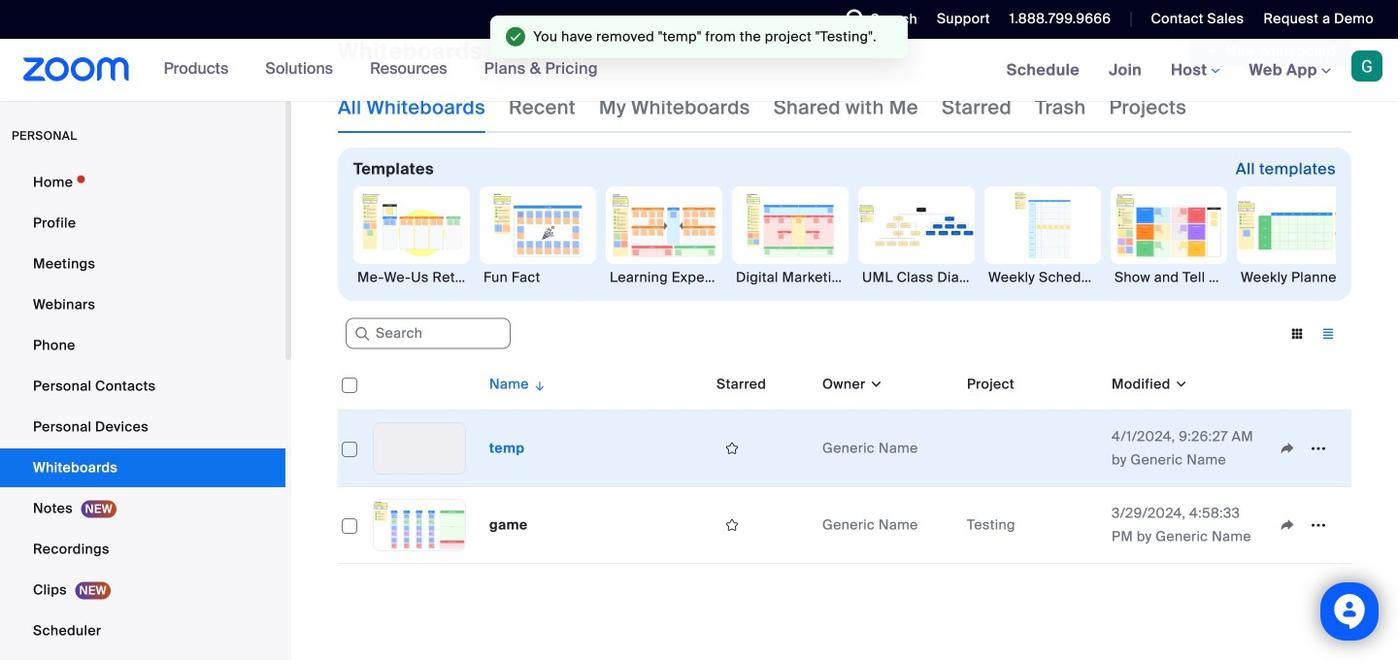Task type: describe. For each thing, give the bounding box(es) containing it.
list mode, selected image
[[1313, 325, 1344, 343]]

weekly planner element
[[1237, 268, 1354, 288]]

success image
[[506, 27, 526, 47]]

game element
[[490, 516, 528, 534]]

1 vertical spatial application
[[338, 359, 1352, 564]]

grid mode, not selected image
[[1282, 325, 1313, 343]]

show and tell with a twist element
[[1111, 268, 1228, 288]]

arrow down image
[[529, 373, 547, 396]]

personal menu menu
[[0, 163, 286, 661]]

click to star the whiteboard temp image
[[717, 440, 748, 458]]

click to star the whiteboard game image
[[717, 517, 748, 534]]

uml class diagram element
[[859, 268, 975, 288]]

down image
[[866, 375, 884, 394]]

product information navigation
[[149, 39, 613, 101]]

zoom logo image
[[23, 57, 130, 82]]

temp element
[[490, 440, 525, 458]]



Task type: vqa. For each thing, say whether or not it's contained in the screenshot.
500 attendees "Option"
no



Task type: locate. For each thing, give the bounding box(es) containing it.
learning experience canvas element
[[606, 268, 723, 288]]

thumbnail of game image
[[374, 500, 465, 551]]

Search text field
[[346, 318, 511, 349]]

tabs of all whiteboard page tab list
[[338, 83, 1187, 133]]

0 vertical spatial application
[[1190, 36, 1352, 67]]

thumbnail of temp image
[[374, 424, 465, 474]]

meetings navigation
[[992, 39, 1399, 102]]

banner
[[0, 39, 1399, 102]]

me-we-us retrospective element
[[354, 268, 470, 288]]

weekly schedule element
[[985, 268, 1102, 288]]

fun fact element
[[480, 268, 596, 288]]

digital marketing canvas element
[[732, 268, 849, 288]]

application
[[1190, 36, 1352, 67], [338, 359, 1352, 564]]

cell
[[960, 411, 1104, 488]]

profile picture image
[[1352, 51, 1383, 82]]

temp, modified at apr 01, 2024 by generic name, link image
[[373, 423, 466, 475]]



